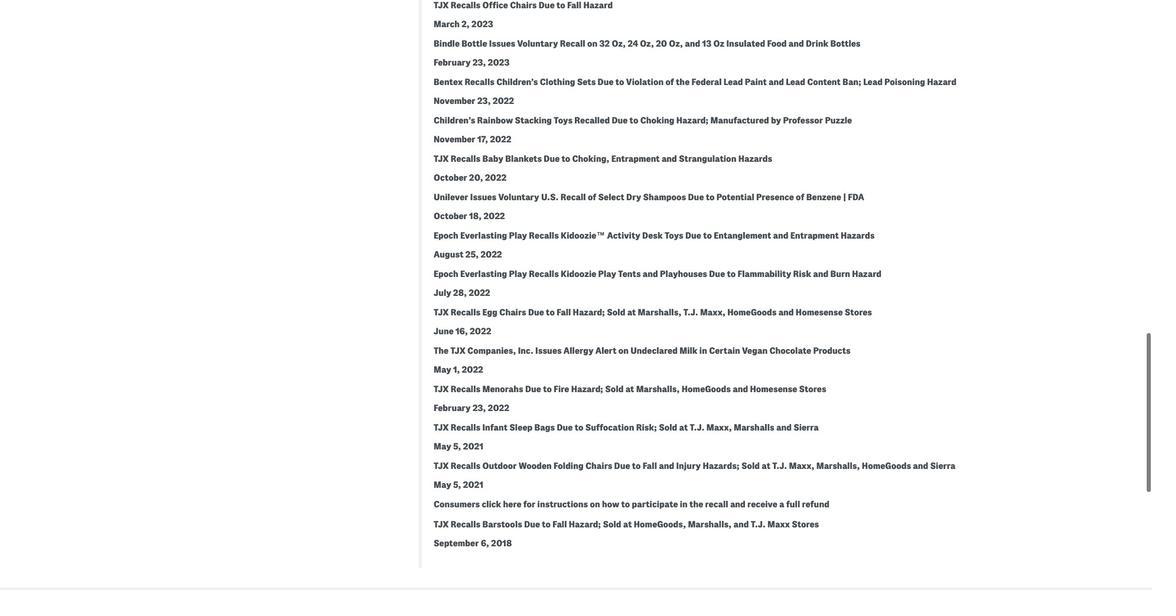 Task type: describe. For each thing, give the bounding box(es) containing it.
office
[[483, 1, 508, 10]]

stacking
[[515, 116, 552, 125]]

receive
[[748, 500, 778, 509]]

due up playhouses on the top right
[[686, 231, 702, 241]]

playhouses
[[660, 270, 708, 279]]

2022 for july 28, 2022
[[469, 288, 490, 298]]

due right the office
[[539, 1, 555, 10]]

t.j. up the a
[[773, 462, 787, 471]]

at up tjx recalls infant sleep bags due to suffocation risk; sold at t.j. maxx, marshalls and sierra
[[626, 385, 635, 394]]

tjx for tjx recalls menorahs due to fire hazard; sold at marshalls, homegoods and homesense stores
[[434, 385, 449, 394]]

epoch everlasting play recalls kidoozie™ activity desk toys due to entanglement and entrapment hazards
[[434, 231, 875, 241]]

2 vertical spatial chairs
[[586, 462, 613, 471]]

may for tjx recalls infant sleep bags due to suffocation risk; sold at t.j. maxx, marshalls and sierra
[[434, 442, 451, 452]]

menorahs
[[483, 385, 524, 394]]

tjx recalls menorahs due to fire hazard; sold at marshalls, homegoods and homesense stores
[[434, 385, 827, 394]]

due right sets on the top right
[[598, 77, 614, 87]]

tjx for tjx recalls barstools due to fall hazard; sold at homegoods, marshalls, and t.j. maxx stores
[[434, 520, 449, 530]]

everlasting for 28,
[[461, 270, 507, 279]]

0 vertical spatial homegoods
[[728, 308, 777, 317]]

1 vertical spatial stores
[[799, 385, 827, 394]]

3 lead from the left
[[864, 77, 883, 87]]

2 horizontal spatial of
[[796, 193, 805, 202]]

epoch for epoch everlasting play recalls kidoozie play tents and playhouses due to flammability risk and burn hazard
[[434, 270, 459, 279]]

recalls for infant
[[451, 423, 481, 433]]

certain
[[709, 346, 741, 356]]

hazard; right choking
[[677, 116, 709, 125]]

due down for
[[524, 520, 540, 530]]

marshalls, down "epoch everlasting play recalls kidoozie play tents and playhouses due to flammability risk and burn hazard" link
[[638, 308, 682, 317]]

2 oz, from the left
[[640, 39, 654, 49]]

risk
[[794, 270, 812, 279]]

bindle bottle issues voluntary recall on 32 oz, 24 oz, 20 oz, and 13 oz insulated food and drink bottles link
[[434, 39, 861, 49]]

hazard; down instructions
[[569, 520, 601, 530]]

maxx, for marshalls
[[707, 423, 732, 433]]

recalls left kidoozie at top
[[529, 270, 559, 279]]

25,
[[466, 250, 479, 260]]

consumers
[[434, 500, 480, 509]]

due down tjx recalls infant sleep bags due to suffocation risk; sold at t.j. maxx, marshalls and sierra
[[615, 462, 630, 471]]

1 horizontal spatial hazard
[[853, 270, 882, 279]]

at up receive
[[762, 462, 771, 471]]

recalls for egg
[[451, 308, 481, 317]]

23, for menorahs
[[473, 404, 486, 413]]

u.s.
[[541, 193, 559, 202]]

t.j. up tjx recalls outdoor wooden folding chairs due to fall and injury hazards; sold at t.j. maxx, marshalls, homegoods and sierra
[[690, 423, 705, 433]]

may for tjx recalls outdoor wooden folding chairs due to fall and injury hazards; sold at t.j. maxx, marshalls, homegoods and sierra
[[434, 481, 451, 490]]

2022 for february 23, 2022
[[488, 404, 510, 413]]

bentex recalls children's clothing sets due to violation of the federal lead paint and lead content ban; lead poisoning hazard link
[[434, 77, 957, 87]]

drink
[[806, 39, 829, 49]]

chairs for egg
[[500, 308, 527, 317]]

bindle bottle issues voluntary recall on 32 oz, 24 oz, 20 oz, and 13 oz insulated food and drink bottles
[[434, 39, 861, 49]]

sold right hazards;
[[742, 462, 760, 471]]

march
[[434, 20, 460, 29]]

content
[[808, 77, 841, 87]]

clothing
[[540, 77, 575, 87]]

july
[[434, 288, 452, 298]]

23, for issues
[[473, 58, 486, 67]]

participate
[[632, 500, 678, 509]]

on for 32
[[588, 39, 598, 49]]

2021 for outdoor
[[463, 481, 484, 490]]

due right blankets
[[544, 154, 560, 164]]

tjx recalls office chairs due to fall hazard link
[[434, 1, 613, 10]]

2 vertical spatial homegoods
[[862, 462, 912, 471]]

due right recalled
[[612, 116, 628, 125]]

insulated
[[727, 39, 766, 49]]

inc.
[[518, 346, 534, 356]]

tjx for tjx recalls infant sleep bags due to suffocation risk; sold at t.j. maxx, marshalls and sierra
[[434, 423, 449, 433]]

products
[[814, 346, 851, 356]]

refund
[[802, 500, 830, 509]]

vegan
[[742, 346, 768, 356]]

2 horizontal spatial hazard
[[928, 77, 957, 87]]

play for july 28, 2022
[[509, 270, 527, 279]]

choking
[[641, 116, 675, 125]]

february 23, 2023
[[434, 58, 510, 67]]

september 6, 2018
[[434, 539, 512, 548]]

2023 for february 23, 2023
[[488, 58, 510, 67]]

20,
[[469, 173, 483, 183]]

0 horizontal spatial sierra
[[794, 423, 819, 433]]

chairs for office
[[510, 1, 537, 10]]

sold up the alert
[[607, 308, 626, 317]]

food
[[768, 39, 787, 49]]

due left fire
[[525, 385, 541, 394]]

a
[[780, 500, 785, 509]]

sold up 'suffocation'
[[605, 385, 624, 394]]

the tjx companies, inc. issues allergy alert on undeclared milk in certain vegan chocolate products
[[434, 346, 851, 356]]

august 25, 2022
[[434, 250, 502, 260]]

september
[[434, 539, 479, 548]]

maxx, for homegoods
[[700, 308, 726, 317]]

november 23, 2022
[[434, 96, 514, 106]]

marshalls, down undeclared
[[636, 385, 680, 394]]

1 vertical spatial in
[[680, 500, 688, 509]]

tjx recalls office chairs due to fall hazard
[[434, 1, 613, 10]]

october 20, 2022
[[434, 173, 507, 183]]

fda
[[848, 193, 865, 202]]

violation
[[626, 77, 664, 87]]

baby
[[483, 154, 504, 164]]

consumers click here for instructions on how to participate in the recall and receive a full refund
[[434, 500, 830, 509]]

epoch everlasting play recalls kidoozie play tents and playhouses due to flammability risk and burn hazard
[[434, 270, 882, 279]]

full
[[787, 500, 801, 509]]

0 vertical spatial entrapment
[[612, 154, 660, 164]]

june
[[434, 327, 454, 336]]

march 2, 2023
[[434, 20, 493, 29]]

32
[[600, 39, 610, 49]]

recall for of
[[561, 193, 586, 202]]

federal
[[692, 77, 722, 87]]

tjx for tjx recalls outdoor wooden folding chairs due to fall and injury hazards; sold at t.j. maxx, marshalls, homegoods and sierra
[[434, 462, 449, 471]]

5, for tjx recalls outdoor wooden folding chairs due to fall and injury hazards; sold at t.j. maxx, marshalls, homegoods and sierra
[[453, 481, 461, 490]]

poisoning
[[885, 77, 926, 87]]

3 oz, from the left
[[669, 39, 683, 49]]

hazard; up allergy
[[573, 308, 605, 317]]

0 vertical spatial voluntary
[[518, 39, 558, 49]]

professor
[[783, 116, 824, 125]]

epoch everlasting play recalls kidoozie™ activity desk toys due to entanglement and entrapment hazards link
[[434, 231, 875, 241]]

1 horizontal spatial hazards
[[841, 231, 875, 241]]

unilever issues voluntary u.s. recall of select dry shampoos due to potential presence of benzene | fda
[[434, 193, 865, 202]]

marshalls, up refund
[[817, 462, 860, 471]]

2021 for infant
[[463, 442, 484, 452]]

tjx for tjx recalls egg chairs due to fall hazard; sold at marshalls, t.j. maxx, homegoods and homesense stores
[[434, 308, 449, 317]]

ban;
[[843, 77, 862, 87]]

23, for children's
[[478, 96, 491, 106]]

20
[[656, 39, 667, 49]]

october for october 18, 2022
[[434, 212, 468, 221]]

18,
[[469, 212, 482, 221]]

tjx recalls barstools due to fall hazard; sold at homegoods, marshalls, and t.j. maxx stores link
[[434, 520, 819, 530]]

may 1, 2022
[[434, 365, 484, 375]]

1 oz, from the left
[[612, 39, 626, 49]]

16,
[[456, 327, 468, 336]]

due right playhouses on the top right
[[709, 270, 725, 279]]

tjx recalls barstools due to fall hazard; sold at homegoods, marshalls, and t.j. maxx stores
[[434, 520, 819, 530]]

bindle
[[434, 39, 460, 49]]

tjx recalls infant sleep bags due to suffocation risk; sold at t.j. maxx, marshalls and sierra
[[434, 423, 819, 433]]

tjx recalls infant sleep bags due to suffocation risk; sold at t.j. maxx, marshalls and sierra link
[[434, 423, 819, 433]]

0 vertical spatial hazard
[[584, 1, 613, 10]]

instructions
[[538, 500, 588, 509]]

injury
[[677, 462, 701, 471]]

bottle
[[462, 39, 487, 49]]

chocolate
[[770, 346, 812, 356]]

bentex recalls children's clothing sets due to violation of the federal lead paint and lead content ban; lead poisoning hazard
[[434, 77, 957, 87]]

august
[[434, 250, 464, 260]]

24
[[628, 39, 638, 49]]

2023 for march 2, 2023
[[472, 20, 493, 29]]

on for how
[[590, 500, 600, 509]]

maxx
[[768, 520, 790, 530]]

fire
[[554, 385, 569, 394]]



Task type: vqa. For each thing, say whether or not it's contained in the screenshot.
RAINBOW on the left of the page
yes



Task type: locate. For each thing, give the bounding box(es) containing it.
0 vertical spatial november
[[434, 96, 476, 106]]

1 vertical spatial issues
[[470, 193, 497, 202]]

1 horizontal spatial oz,
[[640, 39, 654, 49]]

epoch up july
[[434, 270, 459, 279]]

2 lead from the left
[[786, 77, 806, 87]]

23,
[[473, 58, 486, 67], [478, 96, 491, 106], [473, 404, 486, 413]]

0 vertical spatial may 5, 2021
[[434, 442, 484, 452]]

2022 for october 18, 2022
[[484, 212, 505, 221]]

0 vertical spatial on
[[588, 39, 598, 49]]

0 vertical spatial february
[[434, 58, 471, 67]]

blankets
[[506, 154, 542, 164]]

0 horizontal spatial of
[[588, 193, 597, 202]]

0 vertical spatial everlasting
[[461, 231, 507, 241]]

in right milk
[[700, 346, 708, 356]]

2 november from the top
[[434, 135, 476, 144]]

2022 for august 25, 2022
[[481, 250, 502, 260]]

toys left recalled
[[554, 116, 573, 125]]

1 everlasting from the top
[[461, 231, 507, 241]]

due right bags
[[557, 423, 573, 433]]

2018
[[491, 539, 512, 548]]

october
[[434, 173, 468, 183], [434, 212, 468, 221]]

oz, right 20
[[669, 39, 683, 49]]

1 november from the top
[[434, 96, 476, 106]]

entrapment
[[612, 154, 660, 164], [791, 231, 839, 241]]

homesense down 'chocolate'
[[750, 385, 798, 394]]

2 horizontal spatial lead
[[864, 77, 883, 87]]

maxx, left marshalls
[[707, 423, 732, 433]]

0 vertical spatial toys
[[554, 116, 573, 125]]

2021
[[463, 442, 484, 452], [463, 481, 484, 490]]

0 horizontal spatial oz,
[[612, 39, 626, 49]]

0 vertical spatial in
[[700, 346, 708, 356]]

2 vertical spatial may
[[434, 481, 451, 490]]

how
[[602, 500, 620, 509]]

tjx for tjx recalls baby blankets due to choking, entrapment and strangulation hazards
[[434, 154, 449, 164]]

may
[[434, 365, 451, 375], [434, 442, 451, 452], [434, 481, 451, 490]]

1 vertical spatial february
[[434, 404, 471, 413]]

0 vertical spatial chairs
[[510, 1, 537, 10]]

2 5, from the top
[[453, 481, 461, 490]]

1 vertical spatial homegoods
[[682, 385, 731, 394]]

due up inc.
[[528, 308, 544, 317]]

2022 down baby
[[485, 173, 507, 183]]

sold down how
[[603, 520, 622, 530]]

2 vertical spatial on
[[590, 500, 600, 509]]

17,
[[478, 135, 488, 144]]

on
[[588, 39, 598, 49], [619, 346, 629, 356], [590, 500, 600, 509]]

1 vertical spatial on
[[619, 346, 629, 356]]

0 vertical spatial sierra
[[794, 423, 819, 433]]

entanglement
[[714, 231, 772, 241]]

at down consumers click here for instructions on how to participate in the recall and receive a full refund
[[624, 520, 632, 530]]

benzene
[[807, 193, 842, 202]]

2022 for june 16, 2022
[[470, 327, 492, 336]]

1 vertical spatial everlasting
[[461, 270, 507, 279]]

2,
[[462, 20, 470, 29]]

everlasting for 25,
[[461, 231, 507, 241]]

1 vertical spatial sierra
[[931, 462, 956, 471]]

lead right "ban;" at the right top of the page
[[864, 77, 883, 87]]

june 16, 2022
[[434, 327, 492, 336]]

2 vertical spatial 23,
[[473, 404, 486, 413]]

0 horizontal spatial toys
[[554, 116, 573, 125]]

tjx recalls egg chairs due to fall hazard; sold at marshalls, t.j. maxx, homegoods and homesense stores
[[434, 308, 872, 317]]

1 vertical spatial toys
[[665, 231, 684, 241]]

2022 down menorahs at the bottom
[[488, 404, 510, 413]]

recalls left outdoor
[[451, 462, 481, 471]]

0 vertical spatial 2023
[[472, 20, 493, 29]]

0 horizontal spatial in
[[680, 500, 688, 509]]

homesense up products in the right bottom of the page
[[796, 308, 843, 317]]

1 horizontal spatial entrapment
[[791, 231, 839, 241]]

tjx for tjx recalls office chairs due to fall hazard
[[434, 1, 449, 10]]

october for october 20, 2022
[[434, 173, 468, 183]]

homesense
[[796, 308, 843, 317], [750, 385, 798, 394]]

2021 up consumers
[[463, 481, 484, 490]]

2 vertical spatial stores
[[792, 520, 819, 530]]

0 horizontal spatial lead
[[724, 77, 743, 87]]

2022 up rainbow
[[493, 96, 514, 106]]

tjx down february 23, 2022
[[434, 423, 449, 433]]

epoch up august
[[434, 231, 459, 241]]

on left 32
[[588, 39, 598, 49]]

0 vertical spatial maxx,
[[700, 308, 726, 317]]

issues
[[489, 39, 516, 49], [470, 193, 497, 202], [536, 346, 562, 356]]

wooden
[[519, 462, 552, 471]]

oz
[[714, 39, 725, 49]]

february down bindle
[[434, 58, 471, 67]]

1 vertical spatial maxx,
[[707, 423, 732, 433]]

0 horizontal spatial hazards
[[739, 154, 773, 164]]

1 vertical spatial entrapment
[[791, 231, 839, 241]]

1 vertical spatial november
[[434, 135, 476, 144]]

recall for on
[[560, 39, 586, 49]]

2022 right 28,
[[469, 288, 490, 298]]

sold right risk;
[[659, 423, 678, 433]]

28,
[[453, 288, 467, 298]]

voluntary down tjx recalls office chairs due to fall hazard link
[[518, 39, 558, 49]]

1 may 5, 2021 from the top
[[434, 442, 484, 452]]

egg
[[483, 308, 498, 317]]

t.j. up milk
[[684, 308, 699, 317]]

0 vertical spatial recall
[[560, 39, 586, 49]]

recall
[[560, 39, 586, 49], [561, 193, 586, 202]]

1 vertical spatial the
[[690, 500, 704, 509]]

hazards down manufactured
[[739, 154, 773, 164]]

recalls up february 23, 2022
[[451, 385, 481, 394]]

5, for tjx recalls infant sleep bags due to suffocation risk; sold at t.j. maxx, marshalls and sierra
[[453, 442, 461, 452]]

hazard up 32
[[584, 1, 613, 10]]

2 february from the top
[[434, 404, 471, 413]]

children's up november 17, 2022
[[434, 116, 475, 125]]

recalls for office
[[451, 1, 481, 10]]

tjx up september
[[434, 520, 449, 530]]

here
[[503, 500, 522, 509]]

children's left clothing
[[497, 77, 538, 87]]

2023
[[472, 20, 493, 29], [488, 58, 510, 67]]

in right participate in the right bottom of the page
[[680, 500, 688, 509]]

5,
[[453, 442, 461, 452], [453, 481, 461, 490]]

1 horizontal spatial of
[[666, 77, 674, 87]]

2 may 5, 2021 from the top
[[434, 481, 484, 490]]

desk
[[643, 231, 663, 241]]

play for august 25, 2022
[[509, 231, 527, 241]]

at right risk;
[[680, 423, 688, 433]]

everlasting down 18,
[[461, 231, 507, 241]]

0 vertical spatial hazards
[[739, 154, 773, 164]]

oz, left 24
[[612, 39, 626, 49]]

stores down refund
[[792, 520, 819, 530]]

fall
[[567, 1, 582, 10], [557, 308, 571, 317], [643, 462, 657, 471], [553, 520, 567, 530]]

0 vertical spatial october
[[434, 173, 468, 183]]

1 vertical spatial hazard
[[928, 77, 957, 87]]

may up consumers
[[434, 481, 451, 490]]

1 vertical spatial chairs
[[500, 308, 527, 317]]

may 5, 2021 for infant
[[434, 442, 484, 452]]

1 horizontal spatial lead
[[786, 77, 806, 87]]

2022 right 18,
[[484, 212, 505, 221]]

sets
[[577, 77, 596, 87]]

tents
[[618, 270, 641, 279]]

recalls up "2," on the top left of the page
[[451, 1, 481, 10]]

0 horizontal spatial entrapment
[[612, 154, 660, 164]]

november down bentex
[[434, 96, 476, 106]]

sold
[[607, 308, 626, 317], [605, 385, 624, 394], [659, 423, 678, 433], [742, 462, 760, 471], [603, 520, 622, 530]]

allergy
[[564, 346, 594, 356]]

by
[[771, 116, 782, 125]]

the left recall
[[690, 500, 704, 509]]

2021 down the infant
[[463, 442, 484, 452]]

0 vertical spatial the
[[676, 77, 690, 87]]

outdoor
[[483, 462, 517, 471]]

of left benzene
[[796, 193, 805, 202]]

infant
[[483, 423, 508, 433]]

epoch for epoch everlasting play recalls kidoozie™ activity desk toys due to entanglement and entrapment hazards
[[434, 231, 459, 241]]

toys
[[554, 116, 573, 125], [665, 231, 684, 241]]

entrapment up 'dry'
[[612, 154, 660, 164]]

2 2021 from the top
[[463, 481, 484, 490]]

2 horizontal spatial oz,
[[669, 39, 683, 49]]

hazards;
[[703, 462, 740, 471]]

1 may from the top
[[434, 365, 451, 375]]

barstools
[[483, 520, 522, 530]]

2022 for may 1, 2022
[[462, 365, 484, 375]]

recalls up september 6, 2018
[[451, 520, 481, 530]]

0 vertical spatial stores
[[845, 308, 872, 317]]

0 vertical spatial issues
[[489, 39, 516, 49]]

oz, right 24
[[640, 39, 654, 49]]

stores down products in the right bottom of the page
[[799, 385, 827, 394]]

1 vertical spatial homesense
[[750, 385, 798, 394]]

0 vertical spatial 2021
[[463, 442, 484, 452]]

recalls for children's
[[465, 77, 495, 87]]

1 vertical spatial 2023
[[488, 58, 510, 67]]

hazard right 'burn'
[[853, 270, 882, 279]]

maxx, up full at bottom right
[[789, 462, 815, 471]]

oz,
[[612, 39, 626, 49], [640, 39, 654, 49], [669, 39, 683, 49]]

2 epoch from the top
[[434, 270, 459, 279]]

0 vertical spatial homesense
[[796, 308, 843, 317]]

1 2021 from the top
[[463, 442, 484, 452]]

0 vertical spatial 23,
[[473, 58, 486, 67]]

due right shampoos
[[688, 193, 704, 202]]

1 vertical spatial may 5, 2021
[[434, 481, 484, 490]]

tjx right the
[[451, 346, 466, 356]]

2 everlasting from the top
[[461, 270, 507, 279]]

recalled
[[575, 116, 610, 125]]

november for children's
[[434, 135, 476, 144]]

1 horizontal spatial in
[[700, 346, 708, 356]]

bentex
[[434, 77, 463, 87]]

2022 right 25,
[[481, 250, 502, 260]]

1 horizontal spatial sierra
[[931, 462, 956, 471]]

november left 17,
[[434, 135, 476, 144]]

kidoozie™
[[561, 231, 605, 241]]

may for the tjx companies, inc. issues allergy alert on undeclared milk in certain vegan chocolate products
[[434, 365, 451, 375]]

manufactured
[[711, 116, 769, 125]]

0 horizontal spatial hazard
[[584, 1, 613, 10]]

recall left 32
[[560, 39, 586, 49]]

rainbow
[[477, 116, 513, 125]]

everlasting down 25,
[[461, 270, 507, 279]]

february down 1,
[[434, 404, 471, 413]]

homegoods,
[[634, 520, 686, 530]]

tjx recalls menorahs due to fire hazard; sold at marshalls, homegoods and homesense stores link
[[434, 385, 827, 394]]

lead left the content
[[786, 77, 806, 87]]

recalls for menorahs
[[451, 385, 481, 394]]

2022 right the 16,
[[470, 327, 492, 336]]

shampoos
[[643, 193, 686, 202]]

on right the alert
[[619, 346, 629, 356]]

1 horizontal spatial children's
[[497, 77, 538, 87]]

and
[[685, 39, 701, 49], [789, 39, 804, 49], [769, 77, 784, 87], [662, 154, 677, 164], [774, 231, 789, 241], [643, 270, 658, 279], [814, 270, 829, 279], [779, 308, 794, 317], [733, 385, 748, 394], [777, 423, 792, 433], [659, 462, 675, 471], [913, 462, 929, 471], [731, 500, 746, 509], [734, 520, 749, 530]]

1 epoch from the top
[[434, 231, 459, 241]]

folding
[[554, 462, 584, 471]]

2023 up november 23, 2022
[[488, 58, 510, 67]]

everlasting
[[461, 231, 507, 241], [461, 270, 507, 279]]

2 may from the top
[[434, 442, 451, 452]]

may 5, 2021 up consumers
[[434, 481, 484, 490]]

recalls down 'u.s.'
[[529, 231, 559, 241]]

1 5, from the top
[[453, 442, 461, 452]]

may 5, 2021 for outdoor
[[434, 481, 484, 490]]

maxx, up certain
[[700, 308, 726, 317]]

1,
[[453, 365, 460, 375]]

1 vertical spatial 2021
[[463, 481, 484, 490]]

1 horizontal spatial toys
[[665, 231, 684, 241]]

2 october from the top
[[434, 212, 468, 221]]

3 may from the top
[[434, 481, 451, 490]]

2022 for november 23, 2022
[[493, 96, 514, 106]]

t.j. left the maxx
[[751, 520, 766, 530]]

23, down bottle
[[473, 58, 486, 67]]

strangulation
[[679, 154, 737, 164]]

1 vertical spatial october
[[434, 212, 468, 221]]

october down unilever
[[434, 212, 468, 221]]

issues right bottle
[[489, 39, 516, 49]]

unilever
[[434, 193, 469, 202]]

risk;
[[636, 423, 657, 433]]

recall
[[705, 500, 729, 509]]

tjx recalls egg chairs due to fall hazard; sold at marshalls, t.j. maxx, homegoods and homesense stores link
[[434, 308, 872, 317]]

burn
[[831, 270, 851, 279]]

february for bindle
[[434, 58, 471, 67]]

tjx
[[434, 1, 449, 10], [434, 154, 449, 164], [434, 308, 449, 317], [451, 346, 466, 356], [434, 385, 449, 394], [434, 423, 449, 433], [434, 462, 449, 471], [434, 520, 449, 530]]

lead left paint
[[724, 77, 743, 87]]

kidoozie
[[561, 270, 597, 279]]

epoch
[[434, 231, 459, 241], [434, 270, 459, 279]]

1 vertical spatial recall
[[561, 193, 586, 202]]

1 vertical spatial may
[[434, 442, 451, 452]]

to
[[557, 1, 566, 10], [616, 77, 625, 87], [630, 116, 639, 125], [562, 154, 571, 164], [706, 193, 715, 202], [704, 231, 712, 241], [727, 270, 736, 279], [546, 308, 555, 317], [543, 385, 552, 394], [575, 423, 584, 433], [632, 462, 641, 471], [622, 500, 630, 509], [542, 520, 551, 530]]

2022 right 1,
[[462, 365, 484, 375]]

bags
[[535, 423, 555, 433]]

recalls for barstools
[[451, 520, 481, 530]]

potential
[[717, 193, 755, 202]]

0 vertical spatial 5,
[[453, 442, 461, 452]]

recall right 'u.s.'
[[561, 193, 586, 202]]

toys right desk
[[665, 231, 684, 241]]

1 vertical spatial hazards
[[841, 231, 875, 241]]

1 vertical spatial 5,
[[453, 481, 461, 490]]

click
[[482, 500, 501, 509]]

hazard; right fire
[[571, 385, 604, 394]]

1 vertical spatial 23,
[[478, 96, 491, 106]]

milk
[[680, 346, 698, 356]]

the left the federal
[[676, 77, 690, 87]]

1 lead from the left
[[724, 77, 743, 87]]

children's rainbow stacking toys recalled due to choking hazard; manufactured by professor puzzle
[[434, 116, 853, 125]]

recalls up october 20, 2022
[[451, 154, 481, 164]]

chairs right the folding
[[586, 462, 613, 471]]

hazards down fda
[[841, 231, 875, 241]]

october 18, 2022
[[434, 212, 505, 221]]

issues right inc.
[[536, 346, 562, 356]]

1 vertical spatial epoch
[[434, 270, 459, 279]]

2 vertical spatial maxx,
[[789, 462, 815, 471]]

hazard;
[[677, 116, 709, 125], [573, 308, 605, 317], [571, 385, 604, 394], [569, 520, 601, 530]]

november for bentex
[[434, 96, 476, 106]]

february for tjx
[[434, 404, 471, 413]]

tjx down may 1, 2022
[[434, 385, 449, 394]]

tjx up october 20, 2022
[[434, 154, 449, 164]]

for
[[524, 500, 536, 509]]

recalls for baby
[[451, 154, 481, 164]]

marshalls, down recall
[[688, 520, 732, 530]]

0 horizontal spatial children's
[[434, 116, 475, 125]]

1 february from the top
[[434, 58, 471, 67]]

recalls for outdoor
[[451, 462, 481, 471]]

2 vertical spatial issues
[[536, 346, 562, 356]]

tjx up march
[[434, 1, 449, 10]]

2 vertical spatial hazard
[[853, 270, 882, 279]]

0 vertical spatial epoch
[[434, 231, 459, 241]]

bottles
[[831, 39, 861, 49]]

homegoods
[[728, 308, 777, 317], [682, 385, 731, 394], [862, 462, 912, 471]]

the
[[434, 346, 449, 356]]

of right violation
[[666, 77, 674, 87]]

23, up the infant
[[473, 404, 486, 413]]

2022 for november 17, 2022
[[490, 135, 512, 144]]

1 vertical spatial children's
[[434, 116, 475, 125]]

choking,
[[573, 154, 610, 164]]

2022 for october 20, 2022
[[485, 173, 507, 183]]

0 vertical spatial children's
[[497, 77, 538, 87]]

may down february 23, 2022
[[434, 442, 451, 452]]

2023 right "2," on the top left of the page
[[472, 20, 493, 29]]

february
[[434, 58, 471, 67], [434, 404, 471, 413]]

2022 right 17,
[[490, 135, 512, 144]]

1 vertical spatial voluntary
[[499, 193, 539, 202]]

at down tents
[[628, 308, 636, 317]]

0 vertical spatial may
[[434, 365, 451, 375]]

tjx recalls outdoor wooden folding chairs due to fall and injury hazards; sold at t.j. maxx, marshalls, homegoods and sierra
[[434, 462, 956, 471]]

1 october from the top
[[434, 173, 468, 183]]



